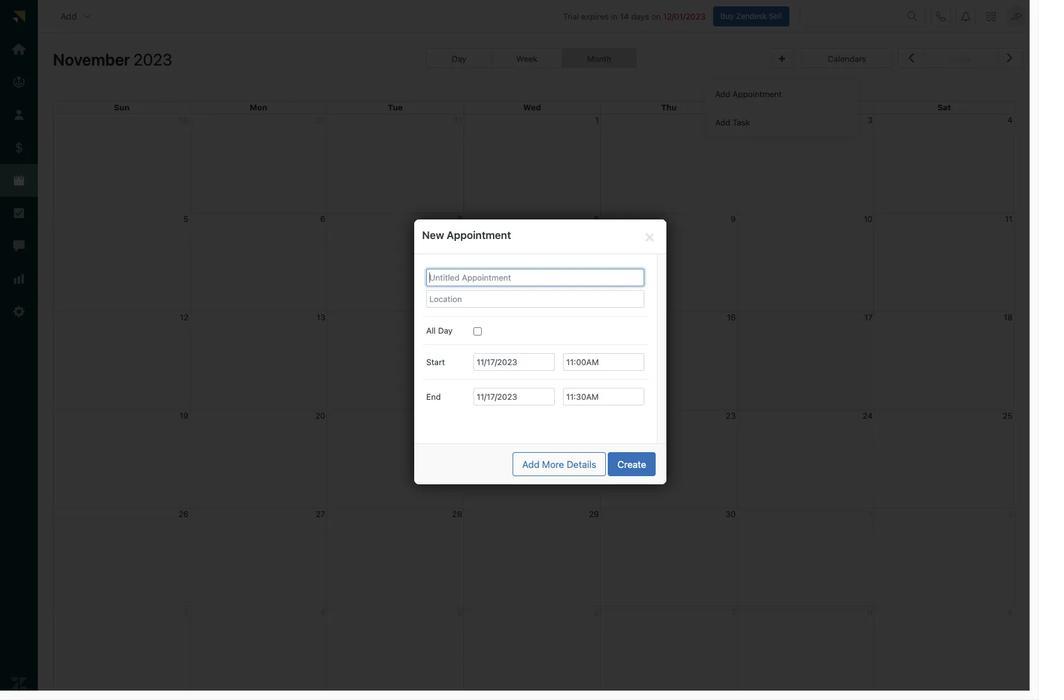 Task type: describe. For each thing, give the bounding box(es) containing it.
4
[[1008, 115, 1013, 125]]

27
[[316, 509, 325, 519]]

Start Date text field
[[474, 353, 555, 371]]

sell
[[769, 11, 782, 21]]

create
[[618, 458, 646, 470]]

20
[[315, 410, 325, 421]]

details
[[567, 458, 597, 470]]

all day
[[426, 325, 453, 336]]

zendesk
[[736, 11, 767, 21]]

1
[[595, 115, 599, 125]]

jp
[[1012, 11, 1022, 21]]

18
[[1004, 312, 1013, 322]]

Untitled Appointment text field
[[426, 268, 645, 286]]

26
[[179, 509, 189, 519]]

mon
[[250, 102, 267, 112]]

days
[[632, 11, 649, 21]]

Location text field
[[426, 290, 645, 308]]

zendesk products image
[[987, 12, 996, 21]]

calls image
[[936, 11, 946, 21]]

8
[[594, 214, 599, 224]]

thu
[[661, 102, 677, 112]]

End Date text field
[[474, 388, 555, 406]]

start
[[426, 357, 445, 367]]

add more details
[[523, 458, 597, 470]]

buy
[[721, 11, 734, 21]]

add for add
[[61, 10, 77, 21]]

19
[[180, 410, 189, 421]]

add for add more details
[[523, 458, 540, 470]]

2
[[731, 115, 736, 125]]

today
[[950, 54, 972, 64]]

november
[[53, 50, 130, 69]]

1 vertical spatial 14
[[453, 312, 462, 322]]

23
[[726, 410, 736, 421]]

all
[[426, 325, 436, 336]]

6
[[320, 214, 325, 224]]

plus image
[[779, 55, 786, 63]]

×
[[645, 226, 655, 245]]

appointment for add appointment
[[733, 89, 782, 99]]

end
[[426, 392, 441, 402]]

End Time text field
[[563, 388, 645, 406]]

9
[[731, 214, 736, 224]]

add appointment
[[715, 89, 782, 99]]



Task type: locate. For each thing, give the bounding box(es) containing it.
17
[[865, 312, 873, 322]]

day
[[438, 325, 453, 336]]

november 2023
[[53, 50, 172, 69]]

13
[[317, 312, 325, 322]]

angle left image
[[909, 49, 914, 66]]

25
[[1003, 410, 1013, 421]]

add left 2
[[715, 117, 731, 127]]

tue
[[388, 102, 403, 112]]

add task
[[715, 117, 750, 127]]

add inside button
[[61, 10, 77, 21]]

add
[[61, 10, 77, 21], [715, 89, 731, 99], [715, 117, 731, 127], [523, 458, 540, 470]]

jp button
[[1007, 6, 1027, 26]]

12
[[180, 312, 189, 322]]

30
[[726, 509, 736, 519]]

appointment for new appointment
[[447, 229, 511, 241]]

new
[[422, 229, 444, 241]]

× link
[[642, 226, 658, 245]]

16
[[727, 312, 736, 322]]

zendesk image
[[11, 676, 27, 692]]

appointment up task
[[733, 89, 782, 99]]

day
[[452, 54, 467, 64]]

add for add task
[[715, 117, 731, 127]]

sun
[[114, 102, 130, 112]]

calendars
[[828, 54, 867, 64]]

angle right image
[[1007, 49, 1013, 66]]

add up 'add task'
[[715, 89, 731, 99]]

add left more
[[523, 458, 540, 470]]

14
[[620, 11, 629, 21], [453, 312, 462, 322]]

appointment down 7
[[447, 229, 511, 241]]

24
[[863, 410, 873, 421]]

appointment
[[733, 89, 782, 99], [447, 229, 511, 241]]

15
[[590, 312, 599, 322]]

add inside "link"
[[523, 458, 540, 470]]

0 horizontal spatial appointment
[[447, 229, 511, 241]]

wed
[[523, 102, 541, 112]]

None checkbox
[[474, 327, 482, 336]]

buy zendesk sell
[[721, 11, 782, 21]]

0 vertical spatial appointment
[[733, 89, 782, 99]]

add button
[[50, 4, 102, 29]]

1 horizontal spatial appointment
[[733, 89, 782, 99]]

1 vertical spatial appointment
[[447, 229, 511, 241]]

29
[[589, 509, 599, 519]]

in
[[611, 11, 618, 21]]

trial
[[563, 11, 579, 21]]

28
[[452, 509, 462, 519]]

0 vertical spatial 14
[[620, 11, 629, 21]]

add more details link
[[513, 452, 606, 476]]

expires
[[582, 11, 609, 21]]

0 horizontal spatial 14
[[453, 312, 462, 322]]

bell image
[[961, 11, 971, 21]]

12/01/2023
[[663, 11, 706, 21]]

task
[[733, 117, 750, 127]]

buy zendesk sell button
[[713, 6, 790, 26]]

7
[[458, 214, 462, 224]]

add left chevron down icon
[[61, 10, 77, 21]]

week
[[516, 54, 538, 64]]

3
[[868, 115, 873, 125]]

on
[[652, 11, 661, 21]]

create link
[[608, 452, 656, 476]]

add for add appointment
[[715, 89, 731, 99]]

new appointment
[[422, 229, 511, 241]]

11
[[1006, 214, 1013, 224]]

search image
[[908, 11, 918, 21]]

5
[[184, 214, 189, 224]]

2023
[[134, 50, 172, 69]]

chevron down image
[[82, 11, 92, 21]]

trial expires in 14 days on 12/01/2023
[[563, 11, 706, 21]]

Start Time text field
[[563, 353, 645, 371]]

1 horizontal spatial 14
[[620, 11, 629, 21]]

sat
[[938, 102, 951, 112]]

more
[[542, 458, 564, 470]]

10
[[864, 214, 873, 224]]



Task type: vqa. For each thing, say whether or not it's contained in the screenshot.
topmost 14
yes



